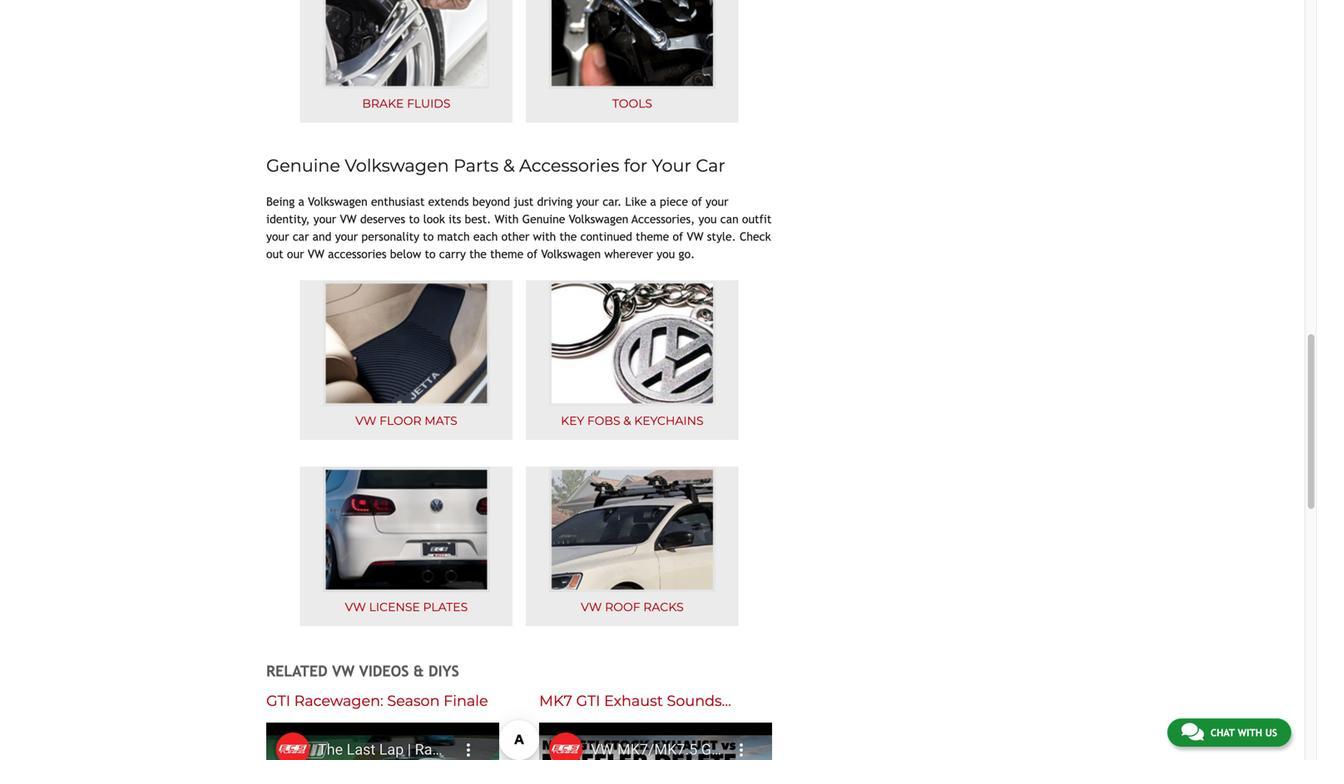 Task type: locate. For each thing, give the bounding box(es) containing it.
volkswagen up and
[[308, 195, 368, 208]]

enthusiast
[[371, 195, 425, 208]]

you left go.
[[657, 248, 675, 261]]

volkswagen
[[345, 155, 449, 176], [308, 195, 368, 208], [569, 213, 629, 226], [541, 248, 601, 261]]

1 vertical spatial theme
[[490, 248, 524, 261]]

tools link
[[526, 0, 739, 123]]

chat with us link
[[1168, 719, 1292, 747]]

volkswagen up continued
[[569, 213, 629, 226]]

brake fluids link
[[300, 0, 513, 123]]

vw key fobs & keychains image
[[549, 281, 716, 406]]

theme down other
[[490, 248, 524, 261]]

mk7
[[540, 693, 573, 711]]

style.
[[707, 230, 736, 243]]

car
[[696, 155, 726, 176]]

theme
[[636, 230, 669, 243], [490, 248, 524, 261]]

1 vertical spatial genuine
[[522, 213, 565, 226]]

finale
[[444, 693, 488, 711]]

& right the "fobs"
[[624, 414, 631, 428]]

genuine down driving
[[522, 213, 565, 226]]

2 horizontal spatial &
[[624, 414, 631, 428]]

a right 'like'
[[650, 195, 657, 208]]

brake
[[362, 97, 404, 111]]

volkswagen down continued
[[541, 248, 601, 261]]

you
[[699, 213, 717, 226], [657, 248, 675, 261]]

your up and
[[314, 213, 336, 226]]

like
[[625, 195, 647, 208]]

piece
[[660, 195, 688, 208]]

of down other
[[527, 248, 538, 261]]

0 horizontal spatial you
[[657, 248, 675, 261]]

being a volkswagen enthusiast extends beyond just driving your car. like a piece of your identity, your vw deserves to look its best. with genuine volkswagen accessories, you can outfit your car and your personality to match each other with the continued theme of vw style. check out our vw accessories below to carry the theme of volkswagen wherever you go.
[[266, 195, 772, 261]]

you left can
[[699, 213, 717, 226]]

2 horizontal spatial of
[[692, 195, 702, 208]]

2 vertical spatial to
[[425, 248, 436, 261]]

0 vertical spatial with
[[533, 230, 556, 243]]

& for accessories
[[503, 155, 515, 176]]

other
[[502, 230, 530, 243]]

1 vertical spatial with
[[1238, 727, 1263, 739]]

outfit
[[742, 213, 772, 226]]

related
[[266, 663, 328, 680]]

to left carry
[[425, 248, 436, 261]]

to down look
[[423, 230, 434, 243]]

vw left roof
[[581, 600, 602, 615]]

&
[[503, 155, 515, 176], [624, 414, 631, 428], [414, 663, 424, 680]]

volkswagen brake fluid image
[[323, 0, 490, 89]]

each
[[474, 230, 498, 243]]

us
[[1266, 727, 1278, 739]]

0 horizontal spatial a
[[298, 195, 304, 208]]

our
[[287, 248, 304, 261]]

with
[[495, 213, 519, 226]]

go.
[[679, 248, 695, 261]]

with left us
[[1238, 727, 1263, 739]]

key
[[561, 414, 585, 428]]

genuine volkswagen parts & accessories for your car
[[266, 155, 726, 176]]

2 gti from the left
[[576, 693, 601, 711]]

of up go.
[[673, 230, 684, 243]]

0 horizontal spatial with
[[533, 230, 556, 243]]

season
[[387, 693, 440, 711]]

beyond
[[473, 195, 510, 208]]

of right piece
[[692, 195, 702, 208]]

vw floor mats link
[[300, 280, 513, 440]]

vw down and
[[308, 248, 325, 261]]

0 horizontal spatial theme
[[490, 248, 524, 261]]

can
[[721, 213, 739, 226]]

your left car.
[[576, 195, 599, 208]]

your
[[652, 155, 692, 176]]

0 horizontal spatial &
[[414, 663, 424, 680]]

1 horizontal spatial with
[[1238, 727, 1263, 739]]

2 vertical spatial &
[[414, 663, 424, 680]]

fobs
[[588, 414, 621, 428]]

gti racewagen: season finale
[[266, 693, 488, 711]]

1 horizontal spatial a
[[650, 195, 657, 208]]

1 vertical spatial of
[[673, 230, 684, 243]]

to left look
[[409, 213, 420, 226]]

of
[[692, 195, 702, 208], [673, 230, 684, 243], [527, 248, 538, 261]]

car
[[293, 230, 309, 243]]

0 vertical spatial genuine
[[266, 155, 340, 176]]

vw left deserves at the top of page
[[340, 213, 357, 226]]

gti right mk7
[[576, 693, 601, 711]]

accessories,
[[632, 213, 695, 226]]

gti racewagen: season finale link
[[266, 693, 488, 711]]

1 vertical spatial you
[[657, 248, 675, 261]]

1 horizontal spatial genuine
[[522, 213, 565, 226]]

with right other
[[533, 230, 556, 243]]

& right parts
[[503, 155, 515, 176]]

out
[[266, 248, 284, 261]]

0 vertical spatial theme
[[636, 230, 669, 243]]

gti
[[266, 693, 291, 711], [576, 693, 601, 711]]

with
[[533, 230, 556, 243], [1238, 727, 1263, 739]]

vw
[[340, 213, 357, 226], [687, 230, 704, 243], [308, 248, 325, 261], [356, 414, 377, 428], [345, 600, 366, 615], [581, 600, 602, 615], [332, 663, 355, 680]]

0 horizontal spatial the
[[470, 248, 487, 261]]

vw license plates
[[345, 600, 468, 615]]

1 horizontal spatial you
[[699, 213, 717, 226]]

& left diys
[[414, 663, 424, 680]]

its
[[449, 213, 461, 226]]

0 horizontal spatial gti
[[266, 693, 291, 711]]

to
[[409, 213, 420, 226], [423, 230, 434, 243], [425, 248, 436, 261]]

the down each
[[470, 248, 487, 261]]

a right being
[[298, 195, 304, 208]]

1 vertical spatial to
[[423, 230, 434, 243]]

2 vertical spatial of
[[527, 248, 538, 261]]

mats
[[425, 414, 458, 428]]

plates
[[423, 600, 468, 615]]

1 gti from the left
[[266, 693, 291, 711]]

chat
[[1211, 727, 1235, 739]]

0 vertical spatial the
[[560, 230, 577, 243]]

the
[[560, 230, 577, 243], [470, 248, 487, 261]]

1 vertical spatial &
[[624, 414, 631, 428]]

deserves
[[360, 213, 406, 226]]

1 vertical spatial the
[[470, 248, 487, 261]]

just
[[514, 195, 534, 208]]

the down driving
[[560, 230, 577, 243]]

& for diys
[[414, 663, 424, 680]]

your up out
[[266, 230, 289, 243]]

personality
[[362, 230, 420, 243]]

comments image
[[1182, 723, 1204, 742]]

your
[[576, 195, 599, 208], [706, 195, 729, 208], [314, 213, 336, 226], [266, 230, 289, 243], [335, 230, 358, 243]]

genuine
[[266, 155, 340, 176], [522, 213, 565, 226]]

genuine up being
[[266, 155, 340, 176]]

0 vertical spatial &
[[503, 155, 515, 176]]

1 horizontal spatial &
[[503, 155, 515, 176]]

1 horizontal spatial of
[[673, 230, 684, 243]]

mk7 gti exhaust sounds... link
[[540, 693, 732, 711]]

theme down accessories,
[[636, 230, 669, 243]]

1 horizontal spatial gti
[[576, 693, 601, 711]]

0 horizontal spatial genuine
[[266, 155, 340, 176]]

vw left license
[[345, 600, 366, 615]]

1 horizontal spatial the
[[560, 230, 577, 243]]

a
[[298, 195, 304, 208], [650, 195, 657, 208]]

parts
[[454, 155, 499, 176]]

gti down related on the bottom of page
[[266, 693, 291, 711]]

0 vertical spatial you
[[699, 213, 717, 226]]

accessories
[[328, 248, 387, 261]]



Task type: vqa. For each thing, say whether or not it's contained in the screenshot.
racks
yes



Task type: describe. For each thing, give the bounding box(es) containing it.
1 a from the left
[[298, 195, 304, 208]]

0 vertical spatial to
[[409, 213, 420, 226]]

with inside "being a volkswagen enthusiast extends beyond just driving your car. like a piece of your identity, your vw deserves to look its best. with genuine volkswagen accessories, you can outfit your car and your personality to match each other with the continued theme of vw style. check out our vw accessories below to carry the theme of volkswagen wherever you go."
[[533, 230, 556, 243]]

tools
[[612, 97, 653, 111]]

accessories
[[519, 155, 620, 176]]

for
[[624, 155, 648, 176]]

mk7 gti exhaust sounds...
[[540, 693, 732, 711]]

2 a from the left
[[650, 195, 657, 208]]

vw left floor
[[356, 414, 377, 428]]

being
[[266, 195, 295, 208]]

volkswagen up enthusiast
[[345, 155, 449, 176]]

car.
[[603, 195, 622, 208]]

vw up racewagen: on the bottom of page
[[332, 663, 355, 680]]

vw license plates link
[[300, 467, 513, 627]]

your up can
[[706, 195, 729, 208]]

identity,
[[266, 213, 310, 226]]

vw up go.
[[687, 230, 704, 243]]

key fobs & keychains
[[561, 414, 704, 428]]

vw roof racks image
[[549, 468, 716, 593]]

1 horizontal spatial theme
[[636, 230, 669, 243]]

videos
[[359, 663, 409, 680]]

license
[[369, 600, 420, 615]]

fluids
[[407, 97, 451, 111]]

keychains
[[634, 414, 704, 428]]

match
[[437, 230, 470, 243]]

vw license plates image
[[323, 468, 490, 593]]

0 horizontal spatial of
[[527, 248, 538, 261]]

genuine inside "being a volkswagen enthusiast extends beyond just driving your car. like a piece of your identity, your vw deserves to look its best. with genuine volkswagen accessories, you can outfit your car and your personality to match each other with the continued theme of vw style. check out our vw accessories below to carry the theme of volkswagen wherever you go."
[[522, 213, 565, 226]]

vw roof racks link
[[526, 467, 739, 627]]

racewagen:
[[294, 693, 384, 711]]

look
[[423, 213, 445, 226]]

sounds...
[[667, 693, 732, 711]]

your up accessories
[[335, 230, 358, 243]]

wherever
[[605, 248, 653, 261]]

and
[[313, 230, 332, 243]]

check
[[740, 230, 771, 243]]

best.
[[465, 213, 491, 226]]

racks
[[644, 600, 684, 615]]

key fobs & keychains link
[[526, 280, 739, 440]]

roof
[[605, 600, 641, 615]]

related vw videos & diys
[[266, 663, 459, 680]]

vw floor mats
[[356, 414, 458, 428]]

0 vertical spatial of
[[692, 195, 702, 208]]

chat with us
[[1211, 727, 1278, 739]]

driving
[[537, 195, 573, 208]]

extends
[[428, 195, 469, 208]]

diys
[[429, 663, 459, 680]]

volkswagen tools image
[[549, 0, 716, 89]]

continued
[[581, 230, 633, 243]]

brake fluids
[[362, 97, 451, 111]]

carry
[[439, 248, 466, 261]]

exhaust
[[604, 693, 663, 711]]

below
[[390, 248, 421, 261]]

vw roof racks
[[581, 600, 684, 615]]

floor
[[380, 414, 422, 428]]

vw floor mats image
[[323, 281, 490, 406]]



